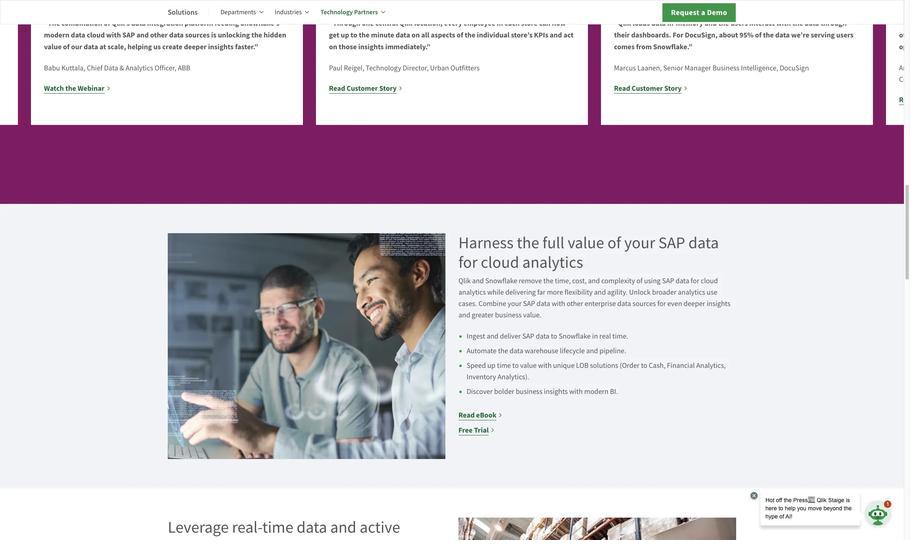 Task type: locate. For each thing, give the bounding box(es) containing it.
0 horizontal spatial sources
[[185, 30, 210, 40]]

and up helping
[[136, 30, 149, 40]]

0 horizontal spatial customer
[[347, 84, 378, 93]]

0 vertical spatial your
[[624, 233, 655, 253]]

1 horizontal spatial in
[[592, 332, 598, 341]]

your
[[624, 233, 655, 253], [508, 299, 522, 309]]

1 vertical spatial other
[[567, 299, 583, 309]]

your inside qlik and snowflake remove the time, cost, and complexity of using sap data for cloud analytics while delivering far more flexibility and agility. unlock broader analytics use cases. combine your sap data with other enterprise data sources for even deeper insights and greater business value.
[[508, 299, 522, 309]]

technology
[[321, 8, 353, 16], [366, 64, 401, 73]]

of down the every
[[457, 30, 463, 40]]

2 horizontal spatial read
[[614, 84, 630, 93]]

1 vertical spatial cloud
[[481, 252, 519, 273]]

other down flexibility
[[567, 299, 583, 309]]

and down demo
[[705, 18, 717, 28]]

the down snowflake's at the top
[[251, 30, 262, 40]]

customer for "qlik loads data in-memory and the users interact with the data through their dashboards. for docusign, about 95% of the data we're serving users comes from snowflake."
[[632, 84, 663, 93]]

the left full
[[517, 233, 539, 253]]

location,
[[414, 18, 443, 28]]

qlik right the central
[[399, 18, 413, 28]]

up right speed
[[487, 361, 495, 371]]

and down now
[[550, 30, 562, 40]]

insights inside qlik and snowflake remove the time, cost, and complexity of using sap data for cloud analytics while delivering far more flexibility and agility. unlock broader analytics use cases. combine your sap data with other enterprise data sources for even deeper insights and greater business value.
[[707, 299, 730, 309]]

of inside qlik and snowflake remove the time, cost, and complexity of using sap data for cloud analytics while delivering far more flexibility and agility. unlock broader analytics use cases. combine your sap data with other enterprise data sources for even deeper insights and greater business value.
[[636, 277, 643, 286]]

and down cases.
[[458, 311, 470, 320]]

1 horizontal spatial modern
[[584, 387, 608, 397]]

agility.
[[607, 288, 628, 297]]

0 horizontal spatial cloud
[[87, 30, 105, 40]]

for
[[458, 252, 478, 273], [691, 277, 699, 286], [657, 299, 666, 309]]

sources down platform
[[185, 30, 210, 40]]

1 vertical spatial value
[[568, 233, 604, 253]]

1 horizontal spatial for
[[657, 299, 666, 309]]

in left each
[[497, 18, 503, 28]]

read customer story down the laanen, on the right top of page
[[614, 84, 682, 93]]

your inside harness the full value of your sap data for cloud analytics
[[624, 233, 655, 253]]

0 horizontal spatial on
[[329, 42, 337, 52]]

read ebook
[[458, 411, 496, 420]]

technology up "through
[[321, 8, 353, 16]]

solutions menu bar
[[168, 2, 397, 22]]

cloud up the while
[[481, 252, 519, 273]]

business
[[713, 64, 739, 73]]

of left qlik's
[[104, 18, 110, 28]]

the up we're
[[792, 18, 803, 28]]

interact
[[749, 18, 775, 28]]

2 story from the left
[[664, 84, 682, 93]]

with down more at the right
[[552, 299, 565, 309]]

in left real
[[592, 332, 598, 341]]

0 vertical spatial time
[[497, 361, 511, 371]]

0 horizontal spatial qlik
[[399, 18, 413, 28]]

hidden
[[264, 30, 286, 40]]

docusign logo image
[[601, 0, 873, 8]]

1 vertical spatial up
[[487, 361, 495, 371]]

0 horizontal spatial read
[[329, 84, 345, 93]]

0 vertical spatial on
[[412, 30, 420, 40]]

their
[[614, 30, 630, 40]]

2 customer from the left
[[632, 84, 663, 93]]

read customer story for "qlik loads data in-memory and the users interact with the data through their dashboards. for docusign, about 95% of the data we're serving users comes from snowflake."
[[614, 84, 682, 93]]

insights down is
[[208, 42, 234, 52]]

devon energy logo image
[[0, 0, 18, 8]]

0 vertical spatial sources
[[185, 30, 210, 40]]

to up those
[[351, 30, 357, 40]]

deeper inside "the combination of qlik's data integration platform feeding snowflake's modern data cloud with sap and other data sources is unlocking the hidden value of our data at scale, helping us create deeper insights faster."
[[184, 42, 207, 52]]

0 vertical spatial other
[[150, 30, 168, 40]]

1 story from the left
[[379, 84, 397, 93]]

read customer story down 'reigel,'
[[329, 84, 397, 93]]

snowflake inside qlik and snowflake remove the time, cost, and complexity of using sap data for cloud analytics while delivering far more flexibility and agility. unlock broader analytics use cases. combine your sap data with other enterprise data sources for even deeper insights and greater business value.
[[485, 277, 517, 286]]

with down automate the data warehouse lifecycle and pipeline.
[[538, 361, 552, 371]]

value up babu on the left top
[[44, 42, 62, 52]]

2 horizontal spatial value
[[568, 233, 604, 253]]

lob
[[576, 361, 589, 371]]

us
[[153, 42, 161, 52]]

time
[[497, 361, 511, 371], [262, 517, 293, 538]]

1 horizontal spatial snowflake
[[559, 332, 591, 341]]

1 vertical spatial in
[[592, 332, 598, 341]]

analytics inside harness the full value of your sap data for cloud analytics
[[522, 252, 583, 273]]

0 vertical spatial in
[[497, 18, 503, 28]]

1 horizontal spatial read
[[458, 411, 475, 420]]

1 horizontal spatial time
[[497, 361, 511, 371]]

the up more at the right
[[543, 277, 553, 286]]

in-
[[667, 18, 676, 28]]

automate
[[467, 347, 497, 356]]

intelligence,
[[741, 64, 778, 73]]

your up the using
[[624, 233, 655, 253]]

insights inside '"through one central qlik location, every employee in each store can now get up to the minute data on all aspects of the individual store's kpis and act on those insights immediately."'
[[358, 42, 384, 52]]

"the
[[44, 18, 60, 28]]

read
[[329, 84, 345, 93], [614, 84, 630, 93], [458, 411, 475, 420]]

docusign
[[780, 64, 809, 73]]

of up complexity
[[607, 233, 621, 253]]

0 horizontal spatial up
[[341, 30, 349, 40]]

chief
[[87, 64, 103, 73]]

0 horizontal spatial for
[[458, 252, 478, 273]]

sap
[[122, 30, 135, 40], [658, 233, 685, 253], [662, 277, 674, 286], [523, 299, 535, 309], [522, 332, 534, 341]]

business down 'analytics).'
[[516, 387, 542, 397]]

with up scale,
[[106, 30, 121, 40]]

technology partners link
[[321, 2, 385, 22]]

value right full
[[568, 233, 604, 253]]

the
[[718, 18, 729, 28], [792, 18, 803, 28], [251, 30, 262, 40], [359, 30, 370, 40], [465, 30, 475, 40], [763, 30, 774, 40], [65, 84, 76, 93], [517, 233, 539, 253], [543, 277, 553, 286], [498, 347, 508, 356]]

in for each
[[497, 18, 503, 28]]

drive
[[249, 537, 283, 540]]

business down 'combine'
[[495, 311, 522, 320]]

minute
[[371, 30, 394, 40]]

1 vertical spatial deeper
[[684, 299, 705, 309]]

read down marcus
[[614, 84, 630, 93]]

bi.
[[610, 387, 618, 397]]

0 horizontal spatial read customer story
[[329, 84, 397, 93]]

of up unlock
[[636, 277, 643, 286]]

cloud inside harness the full value of your sap data for cloud analytics
[[481, 252, 519, 273]]

1 read customer story from the left
[[329, 84, 397, 93]]

time for real-
[[262, 517, 293, 538]]

cases.
[[458, 299, 477, 309]]

users
[[731, 18, 748, 28], [836, 30, 854, 40]]

watch
[[44, 84, 64, 93]]

2 vertical spatial value
[[520, 361, 537, 371]]

1 horizontal spatial up
[[487, 361, 495, 371]]

of right '95%'
[[755, 30, 762, 40]]

unlock
[[629, 288, 651, 297]]

data
[[131, 18, 146, 28], [651, 18, 666, 28], [805, 18, 819, 28], [71, 30, 85, 40], [169, 30, 184, 40], [396, 30, 410, 40], [775, 30, 790, 40], [84, 42, 98, 52], [688, 233, 719, 253], [676, 277, 689, 286], [537, 299, 550, 309], [617, 299, 631, 309], [536, 332, 549, 341], [510, 347, 523, 356], [297, 517, 327, 538]]

1 vertical spatial time
[[262, 517, 293, 538]]

0 horizontal spatial story
[[379, 84, 397, 93]]

urban outfitters logo image
[[316, 0, 588, 8]]

0 vertical spatial business
[[495, 311, 522, 320]]

up right get
[[341, 30, 349, 40]]

time inside speed up time to value with unique lob solutions (order to cash, financial analytics, inventory analytics).
[[497, 361, 511, 371]]

0 horizontal spatial your
[[508, 299, 522, 309]]

1 horizontal spatial customer
[[632, 84, 663, 93]]

deliver
[[500, 332, 521, 341]]

dashboards.
[[631, 30, 671, 40]]

sources down unlock
[[632, 299, 656, 309]]

kpis
[[534, 30, 548, 40]]

paul reigel, technology director, urban outfitters
[[329, 64, 480, 73]]

read customer story
[[329, 84, 397, 93], [614, 84, 682, 93]]

1 vertical spatial on
[[329, 42, 337, 52]]

integration
[[147, 18, 183, 28]]

to up 'analytics).'
[[512, 361, 519, 371]]

is
[[211, 30, 216, 40]]

analytics,
[[696, 361, 726, 371]]

1 horizontal spatial qlik
[[458, 277, 471, 286]]

0 horizontal spatial users
[[731, 18, 748, 28]]

inventory
[[467, 373, 496, 382]]

story down 'paul reigel, technology director, urban outfitters'
[[379, 84, 397, 93]]

read down paul
[[329, 84, 345, 93]]

0 horizontal spatial time
[[262, 517, 293, 538]]

on down get
[[329, 42, 337, 52]]

to left "drive"
[[232, 537, 246, 540]]

2 horizontal spatial for
[[691, 277, 699, 286]]

comes
[[614, 42, 635, 52]]

reigel,
[[344, 64, 364, 73]]

technology inside the 'solutions' menu bar
[[321, 8, 353, 16]]

and right cost,
[[588, 277, 600, 286]]

abb
[[178, 64, 190, 73]]

0 horizontal spatial modern
[[44, 30, 69, 40]]

the down one
[[359, 30, 370, 40]]

insights
[[208, 42, 234, 52], [358, 42, 384, 52], [707, 299, 730, 309], [544, 387, 568, 397]]

1 vertical spatial your
[[508, 299, 522, 309]]

one
[[362, 18, 374, 28]]

0 vertical spatial up
[[341, 30, 349, 40]]

cash,
[[649, 361, 666, 371]]

1 vertical spatial for
[[691, 277, 699, 286]]

sap inside harness the full value of your sap data for cloud analytics
[[658, 233, 685, 253]]

discover bolder business insights with modern bi.
[[467, 387, 618, 397]]

0 vertical spatial cloud
[[87, 30, 105, 40]]

in inside '"through one central qlik location, every employee in each store can now get up to the minute data on all aspects of the individual store's kpis and act on those insights immediately."'
[[497, 18, 503, 28]]

qlik up cases.
[[458, 277, 471, 286]]

using
[[644, 277, 661, 286]]

sources
[[185, 30, 210, 40], [632, 299, 656, 309]]

other
[[150, 30, 168, 40], [567, 299, 583, 309]]

1 vertical spatial qlik
[[458, 277, 471, 286]]

on left all
[[412, 30, 420, 40]]

up inside '"through one central qlik location, every employee in each store can now get up to the minute data on all aspects of the individual store's kpis and act on those insights immediately."'
[[341, 30, 349, 40]]

0 horizontal spatial in
[[497, 18, 503, 28]]

0 vertical spatial deeper
[[184, 42, 207, 52]]

1 horizontal spatial value
[[520, 361, 537, 371]]

rea
[[899, 95, 910, 105]]

customer down 'reigel,'
[[347, 84, 378, 93]]

real-
[[232, 517, 262, 538]]

faster."
[[235, 42, 258, 52]]

solutions
[[590, 361, 618, 371]]

paul
[[329, 64, 342, 73]]

0 horizontal spatial snowflake
[[485, 277, 517, 286]]

and inside "the combination of qlik's data integration platform feeding snowflake's modern data cloud with sap and other data sources is unlocking the hidden value of our data at scale, helping us create deeper insights faster."
[[136, 30, 149, 40]]

get
[[329, 30, 339, 40]]

&
[[120, 64, 124, 73]]

data inside '"through one central qlik location, every employee in each store can now get up to the minute data on all aspects of the individual store's kpis and act on those insights immediately."'
[[396, 30, 410, 40]]

deeper right even
[[684, 299, 705, 309]]

1 horizontal spatial deeper
[[684, 299, 705, 309]]

lifecycle
[[560, 347, 585, 356]]

0 vertical spatial snowflake
[[485, 277, 517, 286]]

other inside "the combination of qlik's data integration platform feeding snowflake's modern data cloud with sap and other data sources is unlocking the hidden value of our data at scale, helping us create deeper insights faster."
[[150, 30, 168, 40]]

1 horizontal spatial cloud
[[481, 252, 519, 273]]

snowflake up the while
[[485, 277, 517, 286]]

aspects
[[431, 30, 455, 40]]

story down senior
[[664, 84, 682, 93]]

delivering
[[505, 288, 536, 297]]

0 vertical spatial modern
[[44, 30, 69, 40]]

with right interact
[[776, 18, 791, 28]]

cloud up the use
[[701, 277, 718, 286]]

1 vertical spatial sources
[[632, 299, 656, 309]]

memory
[[676, 18, 703, 28]]

2 read customer story from the left
[[614, 84, 682, 93]]

officer,
[[155, 64, 176, 73]]

while
[[487, 288, 504, 297]]

deeper
[[184, 42, 207, 52], [684, 299, 705, 309]]

cloud up the at
[[87, 30, 105, 40]]

your down delivering
[[508, 299, 522, 309]]

1 customer from the left
[[347, 84, 378, 93]]

qlik inside '"through one central qlik location, every employee in each store can now get up to the minute data on all aspects of the individual store's kpis and act on those insights immediately."'
[[399, 18, 413, 28]]

0 horizontal spatial other
[[150, 30, 168, 40]]

1 horizontal spatial other
[[567, 299, 583, 309]]

sources inside qlik and snowflake remove the time, cost, and complexity of using sap data for cloud analytics while delivering far more flexibility and agility. unlock broader analytics use cases. combine your sap data with other enterprise data sources for even deeper insights and greater business value.
[[632, 299, 656, 309]]

harness the full value of your sap data for cloud analytics image
[[168, 233, 445, 459]]

0 horizontal spatial technology
[[321, 8, 353, 16]]

modern inside "the combination of qlik's data integration platform feeding snowflake's modern data cloud with sap and other data sources is unlocking the hidden value of our data at scale, helping us create deeper insights faster."
[[44, 30, 69, 40]]

snowflake."
[[653, 42, 692, 52]]

1 vertical spatial modern
[[584, 387, 608, 397]]

read up 'free'
[[458, 411, 475, 420]]

0 horizontal spatial value
[[44, 42, 62, 52]]

2 vertical spatial cloud
[[701, 277, 718, 286]]

more
[[547, 288, 563, 297]]

with inside qlik and snowflake remove the time, cost, and complexity of using sap data for cloud analytics while delivering far more flexibility and agility. unlock broader analytics use cases. combine your sap data with other enterprise data sources for even deeper insights and greater business value.
[[552, 299, 565, 309]]

of inside harness the full value of your sap data for cloud analytics
[[607, 233, 621, 253]]

and left active on the bottom
[[330, 517, 356, 538]]

value inside "the combination of qlik's data integration platform feeding snowflake's modern data cloud with sap and other data sources is unlocking the hidden value of our data at scale, helping us create deeper insights faster."
[[44, 42, 62, 52]]

0 horizontal spatial deeper
[[184, 42, 207, 52]]

use
[[707, 288, 717, 297]]

users down through
[[836, 30, 854, 40]]

time inside leverage real-time data and active analytics to drive intelligent, agil
[[262, 517, 293, 538]]

deeper right create
[[184, 42, 207, 52]]

1 vertical spatial snowflake
[[559, 332, 591, 341]]

0 vertical spatial for
[[458, 252, 478, 273]]

insights down the use
[[707, 299, 730, 309]]

to inside leverage real-time data and active analytics to drive intelligent, agil
[[232, 537, 246, 540]]

2 horizontal spatial cloud
[[701, 277, 718, 286]]

and right 'ingest' in the right of the page
[[487, 332, 498, 341]]

technology right 'reigel,'
[[366, 64, 401, 73]]

other up us
[[150, 30, 168, 40]]

cloud
[[87, 30, 105, 40], [481, 252, 519, 273], [701, 277, 718, 286]]

active
[[360, 517, 400, 538]]

0 vertical spatial qlik
[[399, 18, 413, 28]]

1 horizontal spatial story
[[664, 84, 682, 93]]

users up '95%'
[[731, 18, 748, 28]]

analytics inside leverage real-time data and active analytics to drive intelligent, agil
[[168, 537, 229, 540]]

store's
[[511, 30, 533, 40]]

customer down the laanen, on the right top of page
[[632, 84, 663, 93]]

marcus laanen, senior manager business intelligence, docusign
[[614, 64, 809, 73]]

broader
[[652, 288, 676, 297]]

0 vertical spatial technology
[[321, 8, 353, 16]]

warehouse
[[525, 347, 558, 356]]

snowflake
[[485, 277, 517, 286], [559, 332, 591, 341]]

speed up time to value with unique lob solutions (order to cash, financial analytics, inventory analytics).
[[467, 361, 726, 382]]

modern left 'bi.'
[[584, 387, 608, 397]]

time,
[[555, 277, 571, 286]]

and inside "qlik loads data in-memory and the users interact with the data through their dashboards. for docusign, about 95% of the data we're serving users comes from snowflake."
[[705, 18, 717, 28]]

snowflake up lifecycle
[[559, 332, 591, 341]]

employee
[[464, 18, 495, 28]]

1 horizontal spatial sources
[[632, 299, 656, 309]]

1 horizontal spatial technology
[[366, 64, 401, 73]]

1 vertical spatial technology
[[366, 64, 401, 73]]

1 vertical spatial users
[[836, 30, 854, 40]]

0 vertical spatial value
[[44, 42, 62, 52]]

modern down "the at left
[[44, 30, 69, 40]]

"the combination of qlik's data integration platform feeding snowflake's modern data cloud with sap and other data sources is unlocking the hidden value of our data at scale, helping us create deeper insights faster."
[[44, 18, 286, 52]]

1 horizontal spatial read customer story
[[614, 84, 682, 93]]

the down the employee
[[465, 30, 475, 40]]

insights down minute on the top
[[358, 42, 384, 52]]

for inside harness the full value of your sap data for cloud analytics
[[458, 252, 478, 273]]

industries
[[275, 8, 302, 16]]

in for real
[[592, 332, 598, 341]]

the down interact
[[763, 30, 774, 40]]

value up 'analytics).'
[[520, 361, 537, 371]]

1 horizontal spatial your
[[624, 233, 655, 253]]



Task type: vqa. For each thing, say whether or not it's contained in the screenshot.
Leverage
yes



Task type: describe. For each thing, give the bounding box(es) containing it.
the inside "the combination of qlik's data integration platform feeding snowflake's modern data cloud with sap and other data sources is unlocking the hidden value of our data at scale, helping us create deeper insights faster."
[[251, 30, 262, 40]]

leverage
[[168, 517, 229, 538]]

the up "about"
[[718, 18, 729, 28]]

urban
[[430, 64, 449, 73]]

enterprise
[[585, 299, 616, 309]]

technology partners
[[321, 8, 378, 16]]

industries link
[[275, 2, 309, 22]]

the right 'watch' at left
[[65, 84, 76, 93]]

manager
[[685, 64, 711, 73]]

from
[[636, 42, 652, 52]]

qlik inside qlik and snowflake remove the time, cost, and complexity of using sap data for cloud analytics while delivering far more flexibility and agility. unlock broader analytics use cases. combine your sap data with other enterprise data sources for even deeper insights and greater business value.
[[458, 277, 471, 286]]

free trial link
[[458, 425, 495, 436]]

trial
[[474, 426, 489, 435]]

central
[[375, 18, 398, 28]]

sources inside "the combination of qlik's data integration platform feeding snowflake's modern data cloud with sap and other data sources is unlocking the hidden value of our data at scale, helping us create deeper insights faster."
[[185, 30, 210, 40]]

"through one central qlik location, every employee in each store can now get up to the minute data on all aspects of the individual store's kpis and act on those insights immediately."
[[329, 18, 574, 52]]

full
[[542, 233, 564, 253]]

and up enterprise on the right bottom of the page
[[594, 288, 606, 297]]

combination
[[61, 18, 102, 28]]

of inside "qlik loads data in-memory and the users interact with the data through their dashboards. for docusign, about 95% of the data we're serving users comes from snowflake."
[[755, 30, 762, 40]]

0 vertical spatial users
[[731, 18, 748, 28]]

watch the webinar
[[44, 84, 105, 93]]

intelligent,
[[287, 537, 360, 540]]

crowley logo image
[[886, 0, 910, 8]]

departments link
[[220, 2, 263, 22]]

read for "through one central qlik location, every employee in each store can now get up to the minute data on all aspects of the individual store's kpis and act on those insights immediately."
[[329, 84, 345, 93]]

flexibility
[[565, 288, 593, 297]]

demo
[[707, 7, 727, 18]]

create
[[162, 42, 182, 52]]

pipeline.
[[599, 347, 626, 356]]

of left our
[[63, 42, 70, 52]]

value.
[[523, 311, 541, 320]]

and inside leverage real-time data and active analytics to drive intelligent, agil
[[330, 517, 356, 538]]

up inside speed up time to value with unique lob solutions (order to cash, financial analytics, inventory analytics).
[[487, 361, 495, 371]]

request a demo link
[[662, 3, 736, 22]]

each
[[504, 18, 520, 28]]

immediately."
[[385, 42, 431, 52]]

real
[[599, 332, 611, 341]]

data inside harness the full value of your sap data for cloud analytics
[[688, 233, 719, 253]]

qlik and snowflake remove the time, cost, and complexity of using sap data for cloud analytics while delivering far more flexibility and agility. unlock broader analytics use cases. combine your sap data with other enterprise data sources for even deeper insights and greater business value.
[[458, 277, 730, 320]]

solutions
[[168, 7, 198, 17]]

cloud inside "the combination of qlik's data integration platform feeding snowflake's modern data cloud with sap and other data sources is unlocking the hidden value of our data at scale, helping us create deeper insights faster."
[[87, 30, 105, 40]]

cloud inside qlik and snowflake remove the time, cost, and complexity of using sap data for cloud analytics while delivering far more flexibility and agility. unlock broader analytics use cases. combine your sap data with other enterprise data sources for even deeper insights and greater business value.
[[701, 277, 718, 286]]

the down deliver
[[498, 347, 508, 356]]

1 horizontal spatial on
[[412, 30, 420, 40]]

through
[[821, 18, 847, 28]]

to up automate the data warehouse lifecycle and pipeline.
[[551, 332, 557, 341]]

laanen,
[[637, 64, 662, 73]]

individual
[[477, 30, 509, 40]]

scale,
[[108, 42, 126, 52]]

to inside '"through one central qlik location, every employee in each store can now get up to the minute data on all aspects of the individual store's kpis and act on those insights immediately."'
[[351, 30, 357, 40]]

babu kuttala, chief data & analytics officer, abb
[[44, 64, 190, 73]]

with inside "qlik loads data in-memory and the users interact with the data through their dashboards. for docusign, about 95% of the data we're serving users comes from snowflake."
[[776, 18, 791, 28]]

harness
[[458, 233, 514, 253]]

and inside '"through one central qlik location, every employee in each store can now get up to the minute data on all aspects of the individual store's kpis and act on those insights immediately."'
[[550, 30, 562, 40]]

partners
[[354, 8, 378, 16]]

ingest and deliver sap data to snowflake in real time.
[[467, 332, 628, 341]]

speed
[[467, 361, 486, 371]]

business inside qlik and snowflake remove the time, cost, and complexity of using sap data for cloud analytics while delivering far more flexibility and agility. unlock broader analytics use cases. combine your sap data with other enterprise data sources for even deeper insights and greater business value.
[[495, 311, 522, 320]]

deeper inside qlik and snowflake remove the time, cost, and complexity of using sap data for cloud analytics while delivering far more flexibility and agility. unlock broader analytics use cases. combine your sap data with other enterprise data sources for even deeper insights and greater business value.
[[684, 299, 705, 309]]

the inside qlik and snowflake remove the time, cost, and complexity of using sap data for cloud analytics while delivering far more flexibility and agility. unlock broader analytics use cases. combine your sap data with other enterprise data sources for even deeper insights and greater business value.
[[543, 277, 553, 286]]

1 vertical spatial business
[[516, 387, 542, 397]]

insights inside "the combination of qlik's data integration platform feeding snowflake's modern data cloud with sap and other data sources is unlocking the hidden value of our data at scale, helping us create deeper insights faster."
[[208, 42, 234, 52]]

data inside leverage real-time data and active analytics to drive intelligent, agil
[[297, 517, 327, 538]]

of inside '"through one central qlik location, every employee in each store can now get up to the minute data on all aspects of the individual store's kpis and act on those insights immediately."'
[[457, 30, 463, 40]]

outfitters
[[450, 64, 480, 73]]

financial
[[667, 361, 695, 371]]

with inside speed up time to value with unique lob solutions (order to cash, financial analytics, inventory analytics).
[[538, 361, 552, 371]]

request
[[671, 7, 699, 18]]

95%
[[740, 30, 754, 40]]

our
[[71, 42, 82, 52]]

time for up
[[497, 361, 511, 371]]

data
[[104, 64, 118, 73]]

even
[[667, 299, 682, 309]]

bolder
[[494, 387, 514, 397]]

and up cases.
[[472, 277, 484, 286]]

2 vertical spatial for
[[657, 299, 666, 309]]

value inside speed up time to value with unique lob solutions (order to cash, financial analytics, inventory analytics).
[[520, 361, 537, 371]]

insights down unique
[[544, 387, 568, 397]]

snowflake's
[[240, 18, 279, 28]]

serving
[[811, 30, 835, 40]]

to left the "cash,"
[[641, 361, 647, 371]]

customer for "through one central qlik location, every employee in each store can now get up to the minute data on all aspects of the individual store's kpis and act on those insights immediately."
[[347, 84, 378, 93]]

other inside qlik and snowflake remove the time, cost, and complexity of using sap data for cloud analytics while delivering far more flexibility and agility. unlock broader analytics use cases. combine your sap data with other enterprise data sources for even deeper insights and greater business value.
[[567, 299, 583, 309]]

every
[[444, 18, 462, 28]]

ingest
[[467, 332, 485, 341]]

and up the lob
[[586, 347, 598, 356]]

request a demo
[[671, 7, 727, 18]]

departments
[[220, 8, 256, 16]]

greater
[[472, 311, 494, 320]]

1 horizontal spatial users
[[836, 30, 854, 40]]

sap inside "the combination of qlik's data integration platform feeding snowflake's modern data cloud with sap and other data sources is unlocking the hidden value of our data at scale, helping us create deeper insights faster."
[[122, 30, 135, 40]]

with down the lob
[[569, 387, 583, 397]]

qlik's
[[112, 18, 130, 28]]

free
[[458, 426, 473, 435]]

automate the data warehouse lifecycle and pipeline.
[[467, 347, 626, 356]]

with inside "the combination of qlik's data integration platform feeding snowflake's modern data cloud with sap and other data sources is unlocking the hidden value of our data at scale, helping us create deeper insights faster."
[[106, 30, 121, 40]]

kuttala,
[[61, 64, 85, 73]]

"qlik
[[614, 18, 631, 28]]

read customer story for "through one central qlik location, every employee in each store can now get up to the minute data on all aspects of the individual store's kpis and act on those insights immediately."
[[329, 84, 397, 93]]

act
[[563, 30, 574, 40]]

analytics
[[125, 64, 153, 73]]

now
[[552, 18, 566, 28]]

"wi
[[899, 18, 910, 52]]

unique
[[553, 361, 575, 371]]

story for docusign,
[[664, 84, 682, 93]]

remove
[[519, 277, 542, 286]]

about
[[719, 30, 738, 40]]

"through
[[329, 18, 360, 28]]

read ebook link
[[458, 410, 503, 421]]

senior
[[663, 64, 683, 73]]

value inside harness the full value of your sap data for cloud analytics
[[568, 233, 604, 253]]

the inside harness the full value of your sap data for cloud analytics
[[517, 233, 539, 253]]

unlocking
[[218, 30, 250, 40]]

ami
[[899, 64, 910, 84]]

for
[[673, 30, 683, 40]]

story for minute
[[379, 84, 397, 93]]

read for "qlik loads data in-memory and the users interact with the data through their dashboards. for docusign, about 95% of the data we're serving users comes from snowflake."
[[614, 84, 630, 93]]

docusign,
[[685, 30, 718, 40]]

free trial
[[458, 426, 489, 435]]



